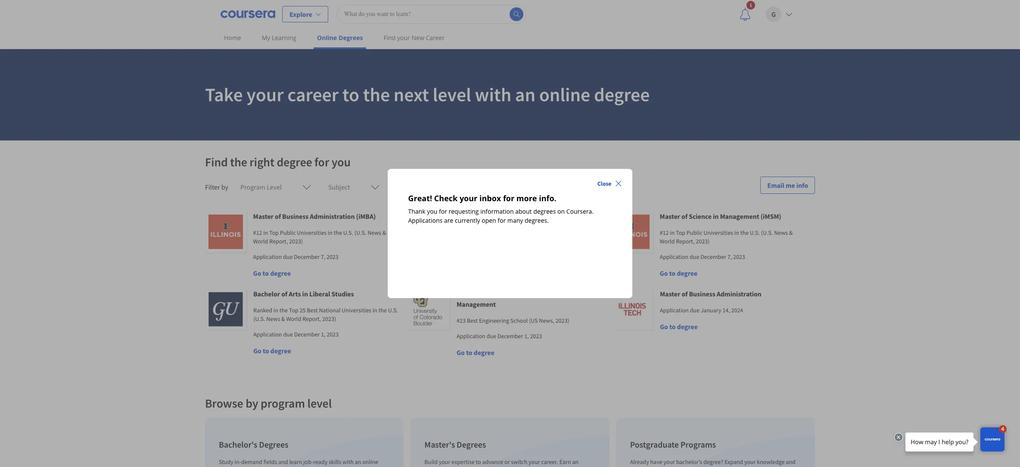 Task type: locate. For each thing, give the bounding box(es) containing it.
public down science
[[687, 229, 703, 237]]

master of business administration
[[660, 290, 762, 298]]

an
[[515, 83, 536, 106], [355, 458, 361, 466], [572, 458, 579, 466], [278, 467, 284, 467], [496, 467, 502, 467], [763, 467, 769, 467]]

1 horizontal spatial administration
[[717, 290, 762, 298]]

2023) inside ranked in the top 25 best national universities in the u.s. (u.s. news & world report, 2023)
[[322, 315, 336, 323]]

0 horizontal spatial skills
[[329, 458, 341, 466]]

1 horizontal spatial career
[[719, 467, 735, 467]]

skills right ready
[[329, 458, 341, 466]]

and right knowledge
[[786, 458, 796, 466]]

master
[[253, 212, 274, 221], [457, 212, 477, 221], [660, 212, 680, 221], [457, 290, 477, 298], [660, 290, 681, 298]]

world for master of business administration (imba)
[[253, 237, 268, 245]]

due up 'master of business administration'
[[690, 253, 700, 261]]

u.s. left the university of colorado boulder image
[[388, 306, 398, 314]]

my learning link
[[258, 28, 300, 47]]

world
[[253, 237, 268, 245], [660, 237, 675, 245], [286, 315, 301, 323]]

due
[[283, 253, 293, 261], [690, 253, 700, 261], [690, 306, 700, 314], [283, 331, 293, 338], [487, 332, 496, 340]]

1 vertical spatial administration
[[717, 290, 762, 298]]

7, for administration
[[321, 253, 325, 261]]

december down 25 on the left bottom
[[294, 331, 320, 338]]

universities down master of business administration (imba)
[[297, 229, 327, 237]]

2 public from the left
[[687, 229, 703, 237]]

go for bachelor of arts in liberal studies
[[253, 346, 262, 355]]

your down degree?
[[706, 467, 718, 467]]

bachelor's down in-
[[219, 467, 245, 467]]

fields
[[264, 458, 277, 466]]

skills right practical
[[665, 467, 678, 467]]

business for december
[[282, 212, 309, 221]]

to
[[343, 83, 359, 106], [263, 269, 269, 278], [669, 269, 676, 278], [670, 322, 676, 331], [263, 346, 269, 355], [466, 348, 473, 357], [476, 458, 481, 466], [679, 467, 684, 467]]

accredited for bachelor's degrees
[[286, 467, 312, 467]]

0 horizontal spatial and
[[278, 458, 288, 466]]

online
[[317, 34, 337, 42]]

0 horizontal spatial u.s.
[[343, 229, 353, 237]]

0 vertical spatial online
[[539, 83, 591, 106]]

application due december 7, 2023 up 'arts'
[[253, 253, 339, 261]]

0 vertical spatial skills
[[329, 458, 341, 466]]

0 horizontal spatial degrees
[[259, 439, 289, 450]]

degrees up expertise
[[457, 439, 486, 450]]

0 horizontal spatial accredited
[[286, 467, 312, 467]]

1 #12 from the left
[[253, 229, 262, 237]]

2 university of illinois at urbana-champaign image from the left
[[612, 211, 653, 253]]

level right 'program'
[[307, 396, 332, 411]]

2023
[[327, 253, 339, 261], [733, 253, 745, 261], [327, 331, 339, 338], [530, 332, 542, 340]]

go to degree down #23
[[457, 348, 495, 357]]

home link
[[221, 28, 245, 47]]

application due december 7, 2023 up 'master of business administration'
[[660, 253, 745, 261]]

0 horizontal spatial business
[[282, 212, 309, 221]]

2 horizontal spatial (u.s.
[[761, 229, 773, 237]]

None search field
[[337, 5, 526, 23]]

world inside ranked in the top 25 best national universities in the u.s. (u.s. news & world report, 2023)
[[286, 315, 301, 323]]

0 horizontal spatial application due december 7, 2023
[[253, 253, 339, 261]]

0 horizontal spatial #12 in top public universities in the u.s. (u.s. news & world report, 2023)
[[253, 229, 386, 245]]

1 #12 in top public universities in the u.s. (u.s. news & world report, 2023) from the left
[[253, 229, 386, 245]]

news for master of science in management (imsm)
[[774, 229, 788, 237]]

1 horizontal spatial find
[[384, 34, 396, 42]]

2 and from the left
[[786, 458, 796, 466]]

1 vertical spatial career
[[719, 467, 735, 467]]

your up the requesting
[[460, 193, 478, 203]]

go
[[253, 269, 261, 278], [660, 269, 668, 278], [660, 322, 668, 331], [253, 346, 262, 355], [457, 348, 465, 357]]

university down ready
[[313, 467, 338, 467]]

study inside study in-demand fields and learn job-ready skills with an online bachelor's degree from an accredited university designed wit
[[219, 458, 233, 466]]

2 horizontal spatial &
[[789, 229, 793, 237]]

0 vertical spatial by
[[221, 183, 228, 191]]

2023)
[[289, 237, 303, 245], [696, 237, 710, 245], [322, 315, 336, 323], [556, 317, 570, 325]]

(u.s. for management
[[761, 229, 773, 237]]

(u.s. down (imba)
[[355, 229, 366, 237]]

list
[[202, 415, 819, 467]]

your up master's
[[439, 458, 450, 466]]

online degrees link
[[314, 28, 366, 49]]

by right filter at the left of the page
[[221, 183, 228, 191]]

from inside build your expertise to advance or switch your career. earn an online master's degree from an accredited university specificall
[[483, 467, 495, 467]]

or
[[505, 458, 510, 466]]

online inside build your expertise to advance or switch your career. earn an online master's degree from an accredited university specificall
[[425, 467, 441, 467]]

info.
[[539, 193, 557, 203]]

0 vertical spatial best
[[307, 306, 318, 314]]

bachelor's inside study in-demand fields and learn job-ready skills with an online bachelor's degree from an accredited university designed wit
[[219, 467, 245, 467]]

master inside the master of engineering in engineering management
[[457, 290, 477, 298]]

u.s. down master of business administration (imba)
[[343, 229, 353, 237]]

1 and from the left
[[278, 458, 288, 466]]

advance
[[482, 458, 503, 466]]

top inside ranked in the top 25 best national universities in the u.s. (u.s. news & world report, 2023)
[[289, 306, 299, 314]]

2 horizontal spatial world
[[660, 237, 675, 245]]

december for science
[[701, 253, 727, 261]]

news down ranked
[[266, 315, 280, 323]]

go to degree down ranked
[[253, 346, 291, 355]]

december
[[294, 253, 320, 261], [701, 253, 727, 261], [294, 331, 320, 338], [498, 332, 523, 340]]

engineering
[[542, 212, 579, 221], [486, 290, 522, 298], [531, 290, 567, 298], [479, 317, 509, 325]]

due down 'arts'
[[283, 331, 293, 338]]

0 horizontal spatial administration
[[310, 212, 355, 221]]

expand
[[725, 458, 743, 466]]

for
[[315, 154, 329, 170], [504, 193, 515, 203], [439, 207, 447, 215], [498, 216, 506, 225]]

university down the career. at the bottom right of the page
[[531, 467, 556, 467]]

1 horizontal spatial you
[[427, 207, 438, 215]]

accredited for master's degrees
[[504, 467, 530, 467]]

1 horizontal spatial best
[[467, 317, 478, 325]]

best inside ranked in the top 25 best national universities in the u.s. (u.s. news & world report, 2023)
[[307, 306, 318, 314]]

1 horizontal spatial accredited
[[504, 467, 530, 467]]

2 vertical spatial with
[[750, 467, 761, 467]]

2 7, from the left
[[728, 253, 732, 261]]

0 vertical spatial bachelor's
[[676, 458, 703, 466]]

2 from from the left
[[483, 467, 495, 467]]

news down (imsm)
[[774, 229, 788, 237]]

0 horizontal spatial 1,
[[321, 331, 326, 338]]

go to degree for bachelor of arts in liberal studies
[[253, 346, 291, 355]]

of for master of science in management (imsm)
[[682, 212, 688, 221]]

1 vertical spatial business
[[689, 290, 716, 298]]

0 horizontal spatial with
[[343, 458, 354, 466]]

your right 'have'
[[664, 458, 675, 466]]

2 horizontal spatial news
[[774, 229, 788, 237]]

degrees up the "fields"
[[259, 439, 289, 450]]

news down (imba)
[[368, 229, 381, 237]]

2 #12 in top public universities in the u.s. (u.s. news & world report, 2023) from the left
[[660, 229, 793, 245]]

0 horizontal spatial from
[[265, 467, 277, 467]]

news for master of business administration (imba)
[[368, 229, 381, 237]]

science
[[689, 212, 712, 221]]

1 horizontal spatial management
[[720, 212, 760, 221]]

universities for administration
[[297, 229, 327, 237]]

management up #23
[[457, 300, 496, 309]]

go for master of business administration (imba)
[[253, 269, 261, 278]]

online for master's degrees
[[425, 467, 441, 467]]

1 university of illinois at urbana-champaign image from the left
[[205, 211, 246, 253]]

degree inside build your expertise to advance or switch your career. earn an online master's degree from an accredited university specificall
[[464, 467, 482, 467]]

online
[[539, 83, 591, 106], [362, 458, 378, 466], [425, 467, 441, 467]]

1 7, from the left
[[321, 253, 325, 261]]

0 horizontal spatial 7,
[[321, 253, 325, 261]]

0 horizontal spatial report,
[[269, 237, 288, 245]]

december for business
[[294, 253, 320, 261]]

2 horizontal spatial with
[[750, 467, 761, 467]]

1 horizontal spatial news
[[368, 229, 381, 237]]

accredited
[[286, 467, 312, 467], [504, 467, 530, 467]]

1 horizontal spatial application due december 7, 2023
[[660, 253, 745, 261]]

application due december 1, 2023 down 25 on the left bottom
[[253, 331, 339, 338]]

find left the new
[[384, 34, 396, 42]]

1 public from the left
[[280, 229, 296, 237]]

bachelor's
[[676, 458, 703, 466], [219, 467, 245, 467]]

1 horizontal spatial university
[[531, 467, 556, 467]]

0 vertical spatial you
[[332, 154, 351, 170]]

0 vertical spatial find
[[384, 34, 396, 42]]

0 horizontal spatial university of illinois at urbana-champaign image
[[205, 211, 246, 253]]

1 horizontal spatial #12 in top public universities in the u.s. (u.s. news & world report, 2023)
[[660, 229, 793, 245]]

(u.s. down ranked
[[253, 315, 265, 323]]

universities down 'master of science in management (imsm)'
[[704, 229, 733, 237]]

0 horizontal spatial bachelor's
[[219, 467, 245, 467]]

1 horizontal spatial degrees
[[339, 34, 363, 42]]

management left (imsm)
[[720, 212, 760, 221]]

already have your bachelor's degree? expand your knowledge and gain practical skills to achieve your career goals with an accelerate
[[630, 458, 799, 467]]

2 vertical spatial online
[[425, 467, 441, 467]]

1 horizontal spatial business
[[689, 290, 716, 298]]

1 horizontal spatial top
[[289, 306, 299, 314]]

0 horizontal spatial (u.s.
[[253, 315, 265, 323]]

master of business administration (imba)
[[253, 212, 376, 221]]

online for bachelor's degrees
[[362, 458, 378, 466]]

find for find the right degree for you
[[205, 154, 228, 170]]

1 horizontal spatial bachelor's
[[676, 458, 703, 466]]

report, for science
[[676, 237, 695, 245]]

from inside study in-demand fields and learn job-ready skills with an online bachelor's degree from an accredited university designed wit
[[265, 467, 277, 467]]

many
[[508, 216, 524, 225]]

u.s. for management
[[750, 229, 760, 237]]

1, for engineering
[[525, 332, 529, 340]]

1 accredited from the left
[[286, 467, 312, 467]]

university for bachelor's degrees
[[313, 467, 338, 467]]

engineering up news,
[[531, 290, 567, 298]]

2 horizontal spatial top
[[676, 229, 686, 237]]

find for find your new career
[[384, 34, 396, 42]]

go to degree for master of engineering in engineering management
[[457, 348, 495, 357]]

1 horizontal spatial #12
[[660, 229, 669, 237]]

0 vertical spatial level
[[433, 83, 471, 106]]

go to degree up 'master of business administration'
[[660, 269, 698, 278]]

accredited inside build your expertise to advance or switch your career. earn an online master's degree from an accredited university specificall
[[504, 467, 530, 467]]

1 vertical spatial find
[[205, 154, 228, 170]]

world for master of science in management (imsm)
[[660, 237, 675, 245]]

university inside build your expertise to advance or switch your career. earn an online master's degree from an accredited university specificall
[[531, 467, 556, 467]]

bachelor's up achieve
[[676, 458, 703, 466]]

u.s. down 'master of science in management (imsm)'
[[750, 229, 760, 237]]

ranked in the top 25 best national universities in the u.s. (u.s. news & world report, 2023)
[[253, 306, 398, 323]]

news inside ranked in the top 25 best national universities in the u.s. (u.s. news & world report, 2023)
[[266, 315, 280, 323]]

application due december 1, 2023 down #23 best engineering school (us news, 2023)
[[457, 332, 542, 340]]

news,
[[539, 317, 555, 325]]

1 university from the left
[[313, 467, 338, 467]]

to inside build your expertise to advance or switch your career. earn an online master's degree from an accredited university specificall
[[476, 458, 481, 466]]

from for bachelor's degrees
[[265, 467, 277, 467]]

and
[[278, 458, 288, 466], [786, 458, 796, 466]]

illinois tech image
[[612, 289, 653, 330]]

0 horizontal spatial management
[[457, 300, 496, 309]]

public
[[280, 229, 296, 237], [687, 229, 703, 237]]

1 horizontal spatial and
[[786, 458, 796, 466]]

1 from from the left
[[265, 467, 277, 467]]

1 horizontal spatial application due december 1, 2023
[[457, 332, 542, 340]]

university of illinois at urbana-champaign image for master of science in management (imsm)
[[612, 211, 653, 253]]

universities down studies at the bottom left
[[342, 306, 371, 314]]

master inside 'master of advanced study in engineering' link
[[457, 212, 477, 221]]

january
[[701, 306, 722, 314]]

of for master of business administration (imba)
[[275, 212, 281, 221]]

1 horizontal spatial with
[[475, 83, 512, 106]]

your left the new
[[397, 34, 410, 42]]

2 horizontal spatial degrees
[[457, 439, 486, 450]]

have
[[650, 458, 663, 466]]

you inside great! check your inbox for more info. thank you for requesting information about degrees on coursera. applications are currently open for many degrees.
[[427, 207, 438, 215]]

with inside already have your bachelor's degree? expand your knowledge and gain practical skills to achieve your career goals with an accelerate
[[750, 467, 761, 467]]

december up "bachelor of arts in liberal studies"
[[294, 253, 320, 261]]

0 horizontal spatial &
[[281, 315, 285, 323]]

2 horizontal spatial universities
[[704, 229, 733, 237]]

by for browse
[[246, 396, 258, 411]]

7, down 'master of science in management (imsm)'
[[728, 253, 732, 261]]

of inside the master of engineering in engineering management
[[479, 290, 485, 298]]

more
[[517, 193, 537, 203]]

december down #23 best engineering school (us news, 2023)
[[498, 332, 523, 340]]

news
[[368, 229, 381, 237], [774, 229, 788, 237], [266, 315, 280, 323]]

from down 'advance'
[[483, 467, 495, 467]]

find up filter by
[[205, 154, 228, 170]]

university of illinois at urbana-champaign image for master of business administration (imba)
[[205, 211, 246, 253]]

career
[[287, 83, 339, 106], [719, 467, 735, 467]]

2023) down science
[[696, 237, 710, 245]]

inbox
[[480, 193, 501, 203]]

0 vertical spatial business
[[282, 212, 309, 221]]

degrees for master's degrees
[[457, 439, 486, 450]]

#12 in top public universities in the u.s. (u.s. news & world report, 2023) down 'master of science in management (imsm)'
[[660, 229, 793, 245]]

close
[[598, 180, 612, 187]]

master of advanced study in engineering
[[457, 212, 579, 221]]

go to degree for master of science in management (imsm)
[[660, 269, 698, 278]]

degree
[[594, 83, 650, 106], [277, 154, 312, 170], [270, 269, 291, 278], [677, 269, 698, 278], [677, 322, 698, 331], [270, 346, 291, 355], [474, 348, 495, 357], [246, 467, 264, 467], [464, 467, 482, 467]]

0 horizontal spatial university
[[313, 467, 338, 467]]

close button
[[594, 176, 626, 191]]

1 horizontal spatial from
[[483, 467, 495, 467]]

2 accredited from the left
[[504, 467, 530, 467]]

universities
[[297, 229, 327, 237], [704, 229, 733, 237], [342, 306, 371, 314]]

2 application due december 7, 2023 from the left
[[660, 253, 745, 261]]

find your new career link
[[380, 28, 448, 47]]

degrees inside online degrees link
[[339, 34, 363, 42]]

accredited down the learn
[[286, 467, 312, 467]]

and inside study in-demand fields and learn job-ready skills with an online bachelor's degree from an accredited university designed wit
[[278, 458, 288, 466]]

1 horizontal spatial u.s.
[[388, 306, 398, 314]]

university of illinois at urbana-champaign image
[[205, 211, 246, 253], [612, 211, 653, 253]]

1 vertical spatial you
[[427, 207, 438, 215]]

0 vertical spatial study
[[516, 212, 534, 221]]

career inside already have your bachelor's degree? expand your knowledge and gain practical skills to achieve your career goals with an accelerate
[[719, 467, 735, 467]]

0 vertical spatial management
[[720, 212, 760, 221]]

1 horizontal spatial 1,
[[525, 332, 529, 340]]

1 horizontal spatial skills
[[665, 467, 678, 467]]

accredited down the switch
[[504, 467, 530, 467]]

administration left (imba)
[[310, 212, 355, 221]]

1 horizontal spatial report,
[[303, 315, 321, 323]]

business
[[282, 212, 309, 221], [689, 290, 716, 298]]

2 #12 from the left
[[660, 229, 669, 237]]

your inside great! check your inbox for more info. thank you for requesting information about degrees on coursera. applications are currently open for many degrees.
[[460, 193, 478, 203]]

your right the switch
[[529, 458, 540, 466]]

coursera image
[[221, 7, 275, 21]]

of
[[275, 212, 281, 221], [479, 212, 485, 221], [682, 212, 688, 221], [281, 290, 288, 298], [479, 290, 485, 298], [682, 290, 688, 298]]

top for business
[[269, 229, 279, 237]]

designed
[[339, 467, 362, 467]]

(u.s. down (imsm)
[[761, 229, 773, 237]]

administration up 2024
[[717, 290, 762, 298]]

december for engineering
[[498, 332, 523, 340]]

1 horizontal spatial public
[[687, 229, 703, 237]]

due for bachelor of arts in liberal studies
[[283, 331, 293, 338]]

programs
[[681, 439, 716, 450]]

best right 25 on the left bottom
[[307, 306, 318, 314]]

online inside study in-demand fields and learn job-ready skills with an online bachelor's degree from an accredited university designed wit
[[362, 458, 378, 466]]

application for master of science in management (imsm)
[[660, 253, 689, 261]]

0 vertical spatial administration
[[310, 212, 355, 221]]

accredited inside study in-demand fields and learn job-ready skills with an online bachelor's degree from an accredited university designed wit
[[286, 467, 312, 467]]

1, down ranked in the top 25 best national universities in the u.s. (u.s. news & world report, 2023)
[[321, 331, 326, 338]]

1 vertical spatial with
[[343, 458, 354, 466]]

0 vertical spatial career
[[287, 83, 339, 106]]

of for master of engineering in engineering management
[[479, 290, 485, 298]]

filter
[[205, 183, 220, 191]]

1 vertical spatial bachelor's
[[219, 467, 245, 467]]

level
[[433, 83, 471, 106], [307, 396, 332, 411]]

1 vertical spatial by
[[246, 396, 258, 411]]

december up 'master of business administration'
[[701, 253, 727, 261]]

1 horizontal spatial (u.s.
[[355, 229, 366, 237]]

2023) down national
[[322, 315, 336, 323]]

application due january 14, 2024
[[660, 306, 744, 314]]

7,
[[321, 253, 325, 261], [728, 253, 732, 261]]

level right 'next'
[[433, 83, 471, 106]]

you
[[332, 154, 351, 170], [427, 207, 438, 215]]

go to degree up bachelor
[[253, 269, 291, 278]]

by for filter
[[221, 183, 228, 191]]

master of engineering in engineering management
[[457, 290, 567, 309]]

0 horizontal spatial study
[[219, 458, 233, 466]]

due down #23 best engineering school (us news, 2023)
[[487, 332, 496, 340]]

0 horizontal spatial you
[[332, 154, 351, 170]]

degrees right online
[[339, 34, 363, 42]]

#12 in top public universities in the u.s. (u.s. news & world report, 2023) down master of business administration (imba)
[[253, 229, 386, 245]]

bachelor of arts in liberal studies
[[253, 290, 354, 298]]

due up 'arts'
[[283, 253, 293, 261]]

liberal
[[309, 290, 330, 298]]

best right #23
[[467, 317, 478, 325]]

1 horizontal spatial &
[[383, 229, 386, 237]]

degrees
[[339, 34, 363, 42], [259, 439, 289, 450], [457, 439, 486, 450]]

of for master of business administration
[[682, 290, 688, 298]]

0 horizontal spatial news
[[266, 315, 280, 323]]

7, up liberal
[[321, 253, 325, 261]]

by right "browse"
[[246, 396, 258, 411]]

public down master of business administration (imba)
[[280, 229, 296, 237]]

25
[[300, 306, 306, 314]]

0 horizontal spatial #12
[[253, 229, 262, 237]]

1 horizontal spatial university of illinois at urbana-champaign image
[[612, 211, 653, 253]]

0 horizontal spatial application due december 1, 2023
[[253, 331, 339, 338]]

0 horizontal spatial world
[[253, 237, 268, 245]]

coursera.
[[567, 207, 594, 215]]

1 horizontal spatial world
[[286, 315, 301, 323]]

1, down school
[[525, 332, 529, 340]]

0 horizontal spatial top
[[269, 229, 279, 237]]

application due december 1, 2023
[[253, 331, 339, 338], [457, 332, 542, 340]]

u.s.
[[343, 229, 353, 237], [750, 229, 760, 237], [388, 306, 398, 314]]

1 horizontal spatial by
[[246, 396, 258, 411]]

1 vertical spatial skills
[[665, 467, 678, 467]]

1 application due december 7, 2023 from the left
[[253, 253, 339, 261]]

2 university from the left
[[531, 467, 556, 467]]

go to degree
[[253, 269, 291, 278], [660, 269, 698, 278], [660, 322, 698, 331], [253, 346, 291, 355], [457, 348, 495, 357]]

university of colorado boulder image
[[409, 289, 450, 330]]

1 vertical spatial online
[[362, 458, 378, 466]]

0 horizontal spatial universities
[[297, 229, 327, 237]]

from down the "fields"
[[265, 467, 277, 467]]

knowledge
[[757, 458, 785, 466]]

1 horizontal spatial universities
[[342, 306, 371, 314]]

and left the learn
[[278, 458, 288, 466]]

to inside already have your bachelor's degree? expand your knowledge and gain practical skills to achieve your career goals with an accelerate
[[679, 467, 684, 467]]

go for master of engineering in engineering management
[[457, 348, 465, 357]]

2 horizontal spatial u.s.
[[750, 229, 760, 237]]

university inside study in-demand fields and learn job-ready skills with an online bachelor's degree from an accredited university designed wit
[[313, 467, 338, 467]]

2023 for engineering
[[530, 332, 542, 340]]

universities inside ranked in the top 25 best national universities in the u.s. (u.s. news & world report, 2023)
[[342, 306, 371, 314]]

2 horizontal spatial report,
[[676, 237, 695, 245]]

thank
[[409, 207, 426, 215]]



Task type: describe. For each thing, give the bounding box(es) containing it.
my learning
[[262, 34, 297, 42]]

application due december 1, 2023 for engineering
[[457, 332, 542, 340]]

u.s. inside ranked in the top 25 best national universities in the u.s. (u.s. news & world report, 2023)
[[388, 306, 398, 314]]

studies
[[332, 290, 354, 298]]

in inside the master of engineering in engineering management
[[523, 290, 529, 298]]

#23 best engineering school (us news, 2023)
[[457, 317, 570, 325]]

application for bachelor of arts in liberal studies
[[253, 331, 282, 338]]

7, for in
[[728, 253, 732, 261]]

learn
[[289, 458, 302, 466]]

new
[[412, 34, 424, 42]]

about
[[516, 207, 532, 215]]

practical
[[642, 467, 664, 467]]

0 vertical spatial with
[[475, 83, 512, 106]]

2023) right news,
[[556, 317, 570, 325]]

arts
[[289, 290, 301, 298]]

skills inside study in-demand fields and learn job-ready skills with an online bachelor's degree from an accredited university designed wit
[[329, 458, 341, 466]]

(u.s. inside ranked in the top 25 best national universities in the u.s. (u.s. news & world report, 2023)
[[253, 315, 265, 323]]

2 horizontal spatial online
[[539, 83, 591, 106]]

#12 in top public universities in the u.s. (u.s. news & world report, 2023) for administration
[[253, 229, 386, 245]]

1 horizontal spatial study
[[516, 212, 534, 221]]

1
[[750, 2, 752, 8]]

(us
[[529, 317, 538, 325]]

email
[[768, 181, 785, 190]]

goals
[[736, 467, 749, 467]]

degrees
[[534, 207, 556, 215]]

master for master of business administration (imba)
[[253, 212, 274, 221]]

take your career to the next level with an online degree
[[205, 83, 650, 106]]

build
[[425, 458, 438, 466]]

career
[[426, 34, 445, 42]]

already
[[630, 458, 649, 466]]

university for master's degrees
[[531, 467, 556, 467]]

master of science in management (imsm)
[[660, 212, 782, 221]]

email me info button
[[761, 177, 815, 194]]

report, inside ranked in the top 25 best national universities in the u.s. (u.s. news & world report, 2023)
[[303, 315, 321, 323]]

next
[[394, 83, 429, 106]]

public for business
[[280, 229, 296, 237]]

switch
[[511, 458, 528, 466]]

go to degree for master of business administration (imba)
[[253, 269, 291, 278]]

master of advanced study in engineering link
[[409, 211, 603, 254]]

(imba)
[[356, 212, 376, 221]]

2023) down master of business administration (imba)
[[289, 237, 303, 245]]

& for master of science in management (imsm)
[[789, 229, 793, 237]]

postgraduate programs
[[630, 439, 716, 450]]

right
[[250, 154, 274, 170]]

& for master of business administration (imba)
[[383, 229, 386, 237]]

2023 for (imba)
[[327, 253, 339, 261]]

degrees for bachelor's degrees
[[259, 439, 289, 450]]

school
[[511, 317, 528, 325]]

from for master's degrees
[[483, 467, 495, 467]]

due for master of engineering in engineering management
[[487, 332, 496, 340]]

great! check your inbox for more info. status
[[409, 193, 612, 225]]

study in-demand fields and learn job-ready skills with an online bachelor's degree from an accredited university designed wit
[[219, 458, 378, 467]]

find your new career
[[384, 34, 445, 42]]

master for master of engineering in engineering management
[[457, 290, 477, 298]]

information
[[481, 207, 514, 215]]

(u.s. for (imba)
[[355, 229, 366, 237]]

great! check your inbox for more info. thank you for requesting information about degrees on coursera. applications are currently open for many degrees.
[[409, 193, 594, 225]]

great!
[[409, 193, 433, 203]]

degrees for online degrees
[[339, 34, 363, 42]]

application for master of business administration (imba)
[[253, 253, 282, 261]]

browse
[[205, 396, 243, 411]]

#23
[[457, 317, 466, 325]]

degrees.
[[525, 216, 549, 225]]

browse by program level
[[205, 396, 332, 411]]

in-
[[235, 458, 241, 466]]

job-
[[303, 458, 313, 466]]

learning
[[272, 34, 297, 42]]

on
[[558, 207, 565, 215]]

0 horizontal spatial career
[[287, 83, 339, 106]]

0 horizontal spatial level
[[307, 396, 332, 411]]

are
[[444, 216, 454, 225]]

requesting
[[449, 207, 479, 215]]

#12 for master of business administration (imba)
[[253, 229, 262, 237]]

ready
[[313, 458, 328, 466]]

master's degrees
[[425, 439, 486, 450]]

georgetown university image
[[205, 289, 246, 330]]

and inside already have your bachelor's degree? expand your knowledge and gain practical skills to achieve your career goals with an accelerate
[[786, 458, 796, 466]]

list containing bachelor's degrees
[[202, 415, 819, 467]]

home
[[224, 34, 241, 42]]

skills inside already have your bachelor's degree? expand your knowledge and gain practical skills to achieve your career goals with an accelerate
[[665, 467, 678, 467]]

my
[[262, 34, 270, 42]]

degree inside study in-demand fields and learn job-ready skills with an online bachelor's degree from an accredited university designed wit
[[246, 467, 264, 467]]

take
[[205, 83, 243, 106]]

go for master of science in management (imsm)
[[660, 269, 668, 278]]

filter by
[[205, 183, 228, 191]]

engineering left school
[[479, 317, 509, 325]]

master for master of science in management (imsm)
[[660, 212, 680, 221]]

business for degree
[[689, 290, 716, 298]]

december for arts
[[294, 331, 320, 338]]

14,
[[723, 306, 730, 314]]

career.
[[541, 458, 558, 466]]

u.s. for (imba)
[[343, 229, 353, 237]]

#12 in top public universities in the u.s. (u.s. news & world report, 2023) for in
[[660, 229, 793, 245]]

master's
[[442, 467, 463, 467]]

administration for master of business administration
[[717, 290, 762, 298]]

program
[[261, 396, 305, 411]]

report, for business
[[269, 237, 288, 245]]

open
[[482, 216, 497, 225]]

earn
[[560, 458, 571, 466]]

bachelor's
[[219, 439, 257, 450]]

1 button
[[732, 0, 759, 28]]

master's
[[425, 439, 455, 450]]

info
[[797, 181, 808, 190]]

your right take
[[247, 83, 284, 106]]

university of california, berkeley image
[[409, 211, 450, 253]]

due left january
[[690, 306, 700, 314]]

master for master of business administration
[[660, 290, 681, 298]]

bachelor's inside already have your bachelor's degree? expand your knowledge and gain practical skills to achieve your career goals with an accelerate
[[676, 458, 703, 466]]

1, for liberal
[[321, 331, 326, 338]]

bachelor's degrees
[[219, 439, 289, 450]]

application due december 7, 2023 for business
[[253, 253, 339, 261]]

of for bachelor of arts in liberal studies
[[281, 290, 288, 298]]

due for master of business administration (imba)
[[283, 253, 293, 261]]

bachelor
[[253, 290, 280, 298]]

2023 for management
[[733, 253, 745, 261]]

application due december 1, 2023 for arts
[[253, 331, 339, 338]]

public for science
[[687, 229, 703, 237]]

with inside study in-demand fields and learn job-ready skills with an online bachelor's degree from an accredited university designed wit
[[343, 458, 354, 466]]

expertise
[[452, 458, 475, 466]]

engineering up #23 best engineering school (us news, 2023)
[[486, 290, 522, 298]]

application for master of engineering in engineering management
[[457, 332, 486, 340]]

engineering down "info."
[[542, 212, 579, 221]]

2024
[[732, 306, 744, 314]]

applications
[[409, 216, 443, 225]]

master for master of advanced study in engineering
[[457, 212, 477, 221]]

(imsm)
[[761, 212, 782, 221]]

ranked
[[253, 306, 272, 314]]

2023 for liberal
[[327, 331, 339, 338]]

due for master of science in management (imsm)
[[690, 253, 700, 261]]

top for science
[[676, 229, 686, 237]]

universities for in
[[704, 229, 733, 237]]

great! check your inbox for more info. dialog
[[388, 169, 633, 298]]

& inside ranked in the top 25 best national universities in the u.s. (u.s. news & world report, 2023)
[[281, 315, 285, 323]]

postgraduate
[[630, 439, 679, 450]]

me
[[786, 181, 795, 190]]

achieve
[[686, 467, 705, 467]]

application due december 7, 2023 for science
[[660, 253, 745, 261]]

build your expertise to advance or switch your career. earn an online master's degree from an accredited university specificall
[[425, 458, 585, 467]]

demand
[[241, 458, 262, 466]]

advanced
[[486, 212, 515, 221]]

management inside the master of engineering in engineering management
[[457, 300, 496, 309]]

administration for master of business administration (imba)
[[310, 212, 355, 221]]

degree?
[[704, 458, 724, 466]]

find the right degree for you
[[205, 154, 351, 170]]

of for master of advanced study in engineering
[[479, 212, 485, 221]]

go to degree down application due january 14, 2024 on the bottom right
[[660, 322, 698, 331]]

1 horizontal spatial level
[[433, 83, 471, 106]]

an inside already have your bachelor's degree? expand your knowledge and gain practical skills to achieve your career goals with an accelerate
[[763, 467, 769, 467]]

gain
[[630, 467, 641, 467]]

your up goals in the right of the page
[[745, 458, 756, 466]]

#12 for master of science in management (imsm)
[[660, 229, 669, 237]]



Task type: vqa. For each thing, say whether or not it's contained in the screenshot.
Email me info button
yes



